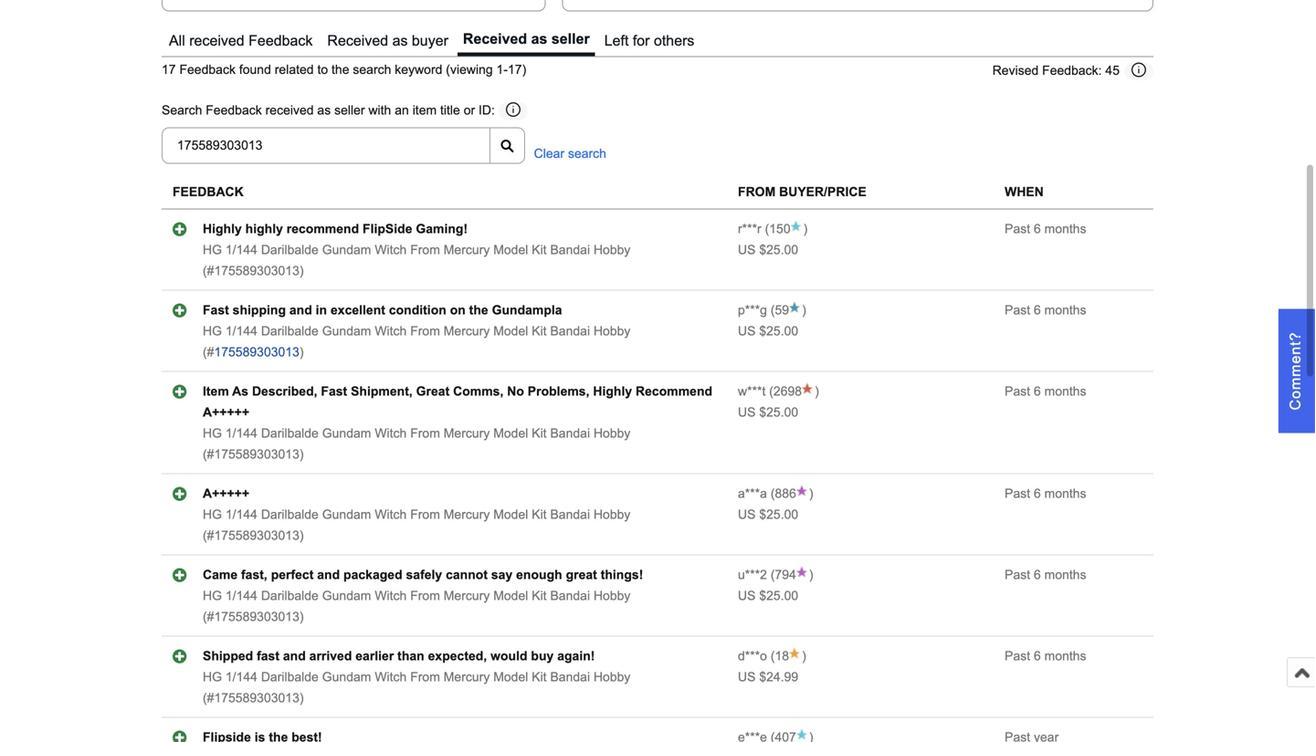 Task type: locate. For each thing, give the bounding box(es) containing it.
hg down feedback element
[[203, 243, 222, 257]]

us down p***g on the right
[[738, 324, 756, 339]]

1 1/144 from the top
[[225, 243, 258, 257]]

0 vertical spatial a+++++
[[203, 406, 249, 420]]

1/144 down fast,
[[225, 589, 258, 603]]

us down the a***a
[[738, 508, 756, 522]]

(#175589303013) up shipping on the top left of the page
[[203, 264, 304, 278]]

highly inside item as described, fast shipment, great comms, no problems, highly recommend a+++++ hg 1/144 darilbalde gundam witch from mercury model kit bandai hobby (#175589303013)
[[593, 385, 632, 399]]

than
[[397, 650, 424, 664]]

related
[[275, 63, 314, 77]]

shipped
[[203, 650, 253, 664]]

1 $25.00 from the top
[[759, 243, 798, 257]]

witch down the "shipment,"
[[375, 427, 407, 441]]

hobby inside item as described, fast shipment, great comms, no problems, highly recommend a+++++ hg 1/144 darilbalde gundam witch from mercury model kit bandai hobby (#175589303013)
[[594, 427, 631, 441]]

2 vertical spatial feedback
[[206, 103, 262, 117]]

3 feedback left by buyer. element from the top
[[738, 385, 766, 399]]

2 $25.00 from the top
[[759, 324, 798, 339]]

1/144 inside hg 1/144 darilbalde gundam witch from mercury model kit bandai hobby (#
[[225, 324, 258, 339]]

1 vertical spatial search
[[568, 147, 606, 161]]

0 horizontal spatial seller
[[334, 103, 365, 117]]

4 bandai from the top
[[550, 508, 590, 522]]

2 past 6 months from the top
[[1005, 303, 1087, 318]]

6 model from the top
[[493, 671, 528, 685]]

4 mercury from the top
[[444, 508, 490, 522]]

0 vertical spatial search
[[353, 63, 391, 77]]

4 months from the top
[[1045, 487, 1087, 501]]

1 months from the top
[[1045, 222, 1087, 236]]

us
[[738, 243, 756, 257], [738, 324, 756, 339], [738, 406, 756, 420], [738, 508, 756, 522], [738, 589, 756, 603], [738, 671, 756, 685]]

feedback left by buyer. element up us $24.99
[[738, 650, 767, 664]]

past 6 months element for 2698
[[1005, 385, 1087, 399]]

model inside item as described, fast shipment, great comms, no problems, highly recommend a+++++ hg 1/144 darilbalde gundam witch from mercury model kit bandai hobby (#175589303013)
[[493, 427, 528, 441]]

0 vertical spatial fast
[[203, 303, 229, 318]]

gundam down arrived at the left bottom
[[322, 671, 371, 685]]

45
[[1106, 64, 1120, 78]]

p***g
[[738, 303, 767, 318]]

bandai up gundampla
[[550, 243, 590, 257]]

fast left the "shipment,"
[[321, 385, 347, 399]]

months
[[1045, 222, 1087, 236], [1045, 303, 1087, 318], [1045, 385, 1087, 399], [1045, 487, 1087, 501], [1045, 568, 1087, 582], [1045, 650, 1087, 664]]

from down the condition at the left
[[410, 324, 440, 339]]

great
[[566, 568, 597, 582]]

4 6 from the top
[[1034, 487, 1041, 501]]

4 model from the top
[[493, 508, 528, 522]]

5 bandai from the top
[[550, 589, 590, 603]]

left for others
[[604, 32, 695, 49]]

5 hobby from the top
[[594, 589, 631, 603]]

from
[[738, 185, 776, 199]]

fast
[[203, 303, 229, 318], [321, 385, 347, 399]]

bandai inside item as described, fast shipment, great comms, no problems, highly recommend a+++++ hg 1/144 darilbalde gundam witch from mercury model kit bandai hobby (#175589303013)
[[550, 427, 590, 441]]

6 us from the top
[[738, 671, 756, 685]]

the
[[332, 63, 349, 77], [469, 303, 488, 318]]

model inside a+++++ hg 1/144 darilbalde gundam witch from mercury model kit bandai hobby (#175589303013)
[[493, 508, 528, 522]]

kit
[[532, 243, 547, 257], [532, 324, 547, 339], [532, 427, 547, 441], [532, 508, 547, 522], [532, 589, 547, 603], [532, 671, 547, 685]]

2698
[[774, 385, 802, 399]]

others
[[654, 32, 695, 49]]

1/144 inside a+++++ hg 1/144 darilbalde gundam witch from mercury model kit bandai hobby (#175589303013)
[[225, 508, 258, 522]]

5 from from the top
[[410, 589, 440, 603]]

us down the r***r
[[738, 243, 756, 257]]

from
[[410, 243, 440, 257], [410, 324, 440, 339], [410, 427, 440, 441], [410, 508, 440, 522], [410, 589, 440, 603], [410, 671, 440, 685]]

search right clear
[[568, 147, 606, 161]]

2 6 from the top
[[1034, 303, 1041, 318]]

4 gundam from the top
[[322, 508, 371, 522]]

) right 18
[[802, 650, 806, 664]]

2 us $25.00 from the top
[[738, 324, 798, 339]]

5 past 6 months element from the top
[[1005, 568, 1087, 582]]

1 hobby from the top
[[594, 243, 631, 257]]

seller left "with"
[[334, 103, 365, 117]]

3 witch from the top
[[375, 427, 407, 441]]

past 6 months element for 59
[[1005, 303, 1087, 318]]

6 feedback left by buyer. element from the top
[[738, 650, 767, 664]]

mercury down 'gaming!'
[[444, 243, 490, 257]]

highly inside highly highly recommend flipside gaming! hg 1/144 darilbalde gundam witch from mercury model kit bandai hobby (#175589303013)
[[203, 222, 242, 236]]

2 (#175589303013) from the top
[[203, 448, 304, 462]]

and right perfect
[[317, 568, 340, 582]]

perfect
[[271, 568, 314, 582]]

3 us from the top
[[738, 406, 756, 420]]

e.g. Vintage 1970's Gibson Guitars text field
[[162, 128, 490, 164]]

6 6 from the top
[[1034, 650, 1041, 664]]

( for 150
[[765, 222, 769, 236]]

from buyer/price element
[[738, 185, 867, 199]]

1 us $25.00 from the top
[[738, 243, 798, 257]]

us down w***t
[[738, 406, 756, 420]]

feedback left by buyer. element containing r***r
[[738, 222, 761, 236]]

feedback left by buyer. element containing p***g
[[738, 303, 767, 318]]

) for a+++++ hg 1/144 darilbalde gundam witch from mercury model kit bandai hobby (#175589303013)
[[809, 487, 813, 501]]

hg down shipped
[[203, 671, 222, 685]]

(#175589303013) up a+++++ element
[[203, 448, 304, 462]]

bandai inside the came fast, perfect and packaged safely cannot say enough great things! hg 1/144 darilbalde gundam witch from mercury model kit bandai hobby (#175589303013)
[[550, 589, 590, 603]]

gundam inside item as described, fast shipment, great comms, no problems, highly recommend a+++++ hg 1/144 darilbalde gundam witch from mercury model kit bandai hobby (#175589303013)
[[322, 427, 371, 441]]

us $25.00 down ( 59
[[738, 324, 798, 339]]

as inside button
[[531, 30, 548, 47]]

4 from from the top
[[410, 508, 440, 522]]

2 vertical spatial and
[[283, 650, 306, 664]]

months for ( 886
[[1045, 487, 1087, 501]]

a+++++ hg 1/144 darilbalde gundam witch from mercury model kit bandai hobby (#175589303013)
[[203, 487, 631, 543]]

search
[[162, 103, 202, 117]]

0 vertical spatial highly
[[203, 222, 242, 236]]

past year element
[[1005, 731, 1059, 743]]

as inside button
[[392, 32, 408, 49]]

a+++++ down item
[[203, 406, 249, 420]]

fast shipping and in excellent condition on the gundampla element
[[203, 303, 562, 318]]

item as described, fast shipment, great comms, no problems, highly recommend a+++++ element
[[203, 385, 712, 420]]

( right the d***o
[[771, 650, 775, 664]]

highly right problems,
[[593, 385, 632, 399]]

(
[[765, 222, 769, 236], [771, 303, 775, 318], [769, 385, 774, 399], [771, 487, 775, 501], [771, 568, 775, 582], [771, 650, 775, 664]]

4 past 6 months element from the top
[[1005, 487, 1087, 501]]

5 gundam from the top
[[322, 589, 371, 603]]

us $25.00 for r***r
[[738, 243, 798, 257]]

months for ( 150
[[1045, 222, 1087, 236]]

(#175589303013) up fast,
[[203, 529, 304, 543]]

from down great
[[410, 427, 440, 441]]

0 vertical spatial and
[[289, 303, 312, 318]]

feedback for found
[[179, 63, 236, 77]]

1 (#175589303013) from the top
[[203, 264, 304, 278]]

us for p***g
[[738, 324, 756, 339]]

from down 'gaming!'
[[410, 243, 440, 257]]

from inside item as described, fast shipment, great comms, no problems, highly recommend a+++++ hg 1/144 darilbalde gundam witch from mercury model kit bandai hobby (#175589303013)
[[410, 427, 440, 441]]

( 2698
[[766, 385, 802, 399]]

darilbalde down described,
[[261, 427, 319, 441]]

and
[[289, 303, 312, 318], [317, 568, 340, 582], [283, 650, 306, 664]]

5 past from the top
[[1005, 568, 1030, 582]]

a+++++ element
[[203, 487, 249, 501]]

6 from from the top
[[410, 671, 440, 685]]

mercury down item as described, fast shipment, great comms, no problems, highly recommend a+++++ element
[[444, 427, 490, 441]]

feedback left by buyer. element left 150
[[738, 222, 761, 236]]

5 kit from the top
[[532, 589, 547, 603]]

mercury down cannot
[[444, 589, 490, 603]]

kit down buy
[[532, 671, 547, 685]]

hg down a+++++ element
[[203, 508, 222, 522]]

came
[[203, 568, 238, 582]]

enough
[[516, 568, 562, 582]]

1/144 up 175589303013
[[225, 324, 258, 339]]

hg
[[203, 243, 222, 257], [203, 324, 222, 339], [203, 427, 222, 441], [203, 508, 222, 522], [203, 589, 222, 603], [203, 671, 222, 685]]

us for w***t
[[738, 406, 756, 420]]

us $25.00
[[738, 243, 798, 257], [738, 324, 798, 339], [738, 406, 798, 420], [738, 508, 798, 522], [738, 589, 798, 603]]

1 feedback left by buyer. element from the top
[[738, 222, 761, 236]]

6 gundam from the top
[[322, 671, 371, 685]]

us down u***2
[[738, 589, 756, 603]]

hg 1/144 darilbalde gundam witch from mercury model kit bandai hobby (#
[[203, 324, 631, 360]]

5 mercury from the top
[[444, 589, 490, 603]]

gundam down the "shipment,"
[[322, 427, 371, 441]]

5 us from the top
[[738, 589, 756, 603]]

as
[[531, 30, 548, 47], [392, 32, 408, 49], [317, 103, 331, 117]]

gundam down the excellent at the top left of the page
[[322, 324, 371, 339]]

mercury
[[444, 243, 490, 257], [444, 324, 490, 339], [444, 427, 490, 441], [444, 508, 490, 522], [444, 589, 490, 603], [444, 671, 490, 685]]

us down the d***o
[[738, 671, 756, 685]]

received
[[189, 32, 245, 49], [265, 103, 314, 117]]

1 vertical spatial received
[[265, 103, 314, 117]]

6 for ( 2698
[[1034, 385, 1041, 399]]

feedback left by buyer. element left "794"
[[738, 568, 767, 582]]

clear search button
[[534, 147, 606, 161]]

2 bandai from the top
[[550, 324, 590, 339]]

0 vertical spatial received
[[189, 32, 245, 49]]

seller
[[552, 30, 590, 47], [334, 103, 365, 117]]

( right p***g on the right
[[771, 303, 775, 318]]

1 horizontal spatial seller
[[552, 30, 590, 47]]

bandai down the again!
[[550, 671, 590, 685]]

1 vertical spatial highly
[[593, 385, 632, 399]]

d***o
[[738, 650, 767, 664]]

2 a+++++ from the top
[[203, 487, 249, 501]]

( right w***t
[[769, 385, 774, 399]]

3 darilbalde from the top
[[261, 427, 319, 441]]

past 6 months
[[1005, 222, 1087, 236], [1005, 303, 1087, 318], [1005, 385, 1087, 399], [1005, 487, 1087, 501], [1005, 568, 1087, 582], [1005, 650, 1087, 664]]

1 mercury from the top
[[444, 243, 490, 257]]

shipped fast and arrived earlier than expected, would buy again! element
[[203, 650, 595, 664]]

fast up (#
[[203, 303, 229, 318]]

0 horizontal spatial highly
[[203, 222, 242, 236]]

bandai inside "shipped fast and arrived earlier than expected, would buy again! hg 1/144 darilbalde gundam witch from mercury model kit bandai hobby (#175589303013)"
[[550, 671, 590, 685]]

6 past from the top
[[1005, 650, 1030, 664]]

darilbalde inside "shipped fast and arrived earlier than expected, would buy again! hg 1/144 darilbalde gundam witch from mercury model kit bandai hobby (#175589303013)"
[[261, 671, 319, 685]]

safely
[[406, 568, 442, 582]]

mercury inside the came fast, perfect and packaged safely cannot say enough great things! hg 1/144 darilbalde gundam witch from mercury model kit bandai hobby (#175589303013)
[[444, 589, 490, 603]]

1 vertical spatial seller
[[334, 103, 365, 117]]

1 horizontal spatial received
[[463, 30, 527, 47]]

darilbalde
[[261, 243, 319, 257], [261, 324, 319, 339], [261, 427, 319, 441], [261, 508, 319, 522], [261, 589, 319, 603], [261, 671, 319, 685]]

witch
[[375, 243, 407, 257], [375, 324, 407, 339], [375, 427, 407, 441], [375, 508, 407, 522], [375, 589, 407, 603], [375, 671, 407, 685]]

0 horizontal spatial received
[[189, 32, 245, 49]]

1 model from the top
[[493, 243, 528, 257]]

1 darilbalde from the top
[[261, 243, 319, 257]]

(#175589303013) up the flipside is the best! element
[[203, 692, 304, 706]]

bandai down problems,
[[550, 427, 590, 441]]

1 horizontal spatial the
[[469, 303, 488, 318]]

) right 59
[[802, 303, 806, 318]]

past for 886
[[1005, 487, 1030, 501]]

witch inside hg 1/144 darilbalde gundam witch from mercury model kit bandai hobby (#
[[375, 324, 407, 339]]

feedback left by buyer. element left 2698
[[738, 385, 766, 399]]

1 horizontal spatial highly
[[593, 385, 632, 399]]

6 past 6 months element from the top
[[1005, 650, 1087, 664]]

past
[[1005, 222, 1030, 236], [1005, 303, 1030, 318], [1005, 385, 1030, 399], [1005, 487, 1030, 501], [1005, 568, 1030, 582], [1005, 650, 1030, 664]]

3 $25.00 from the top
[[759, 406, 798, 420]]

6
[[1034, 222, 1041, 236], [1034, 303, 1041, 318], [1034, 385, 1041, 399], [1034, 487, 1041, 501], [1034, 568, 1041, 582], [1034, 650, 1041, 664]]

(viewing
[[446, 63, 493, 77]]

kit up gundampla
[[532, 243, 547, 257]]

witch down shipped fast and arrived earlier than expected, would buy again! "element"
[[375, 671, 407, 685]]

1 horizontal spatial received
[[265, 103, 314, 117]]

) right 2698
[[815, 385, 819, 399]]

3 mercury from the top
[[444, 427, 490, 441]]

3 past from the top
[[1005, 385, 1030, 399]]

2 months from the top
[[1045, 303, 1087, 318]]

title
[[440, 103, 460, 117]]

darilbalde inside a+++++ hg 1/144 darilbalde gundam witch from mercury model kit bandai hobby (#175589303013)
[[261, 508, 319, 522]]

6 witch from the top
[[375, 671, 407, 685]]

1 vertical spatial fast
[[321, 385, 347, 399]]

darilbalde inside hg 1/144 darilbalde gundam witch from mercury model kit bandai hobby (#
[[261, 324, 319, 339]]

2 past from the top
[[1005, 303, 1030, 318]]

hg down item
[[203, 427, 222, 441]]

hg inside highly highly recommend flipside gaming! hg 1/144 darilbalde gundam witch from mercury model kit bandai hobby (#175589303013)
[[203, 243, 222, 257]]

2 horizontal spatial as
[[531, 30, 548, 47]]

$25.00 down ( 2698
[[759, 406, 798, 420]]

$25.00 down 150
[[759, 243, 798, 257]]

5 model from the top
[[493, 589, 528, 603]]

and left 'in'
[[289, 303, 312, 318]]

kit inside item as described, fast shipment, great comms, no problems, highly recommend a+++++ hg 1/144 darilbalde gundam witch from mercury model kit bandai hobby (#175589303013)
[[532, 427, 547, 441]]

4 hg from the top
[[203, 508, 222, 522]]

1 witch from the top
[[375, 243, 407, 257]]

found
[[239, 63, 271, 77]]

1 horizontal spatial search
[[568, 147, 606, 161]]

kit down problems,
[[532, 427, 547, 441]]

1 horizontal spatial as
[[392, 32, 408, 49]]

fast shipping and in excellent condition on the gundampla
[[203, 303, 562, 318]]

1/144
[[225, 243, 258, 257], [225, 324, 258, 339], [225, 427, 258, 441], [225, 508, 258, 522], [225, 589, 258, 603], [225, 671, 258, 685]]

1 vertical spatial the
[[469, 303, 488, 318]]

) right "794"
[[809, 568, 813, 582]]

kit down enough
[[532, 589, 547, 603]]

past 6 months for ( 150
[[1005, 222, 1087, 236]]

came fast, perfect and packaged safely cannot say enough great things! element
[[203, 568, 643, 582]]

kit inside a+++++ hg 1/144 darilbalde gundam witch from mercury model kit bandai hobby (#175589303013)
[[532, 508, 547, 522]]

1 vertical spatial and
[[317, 568, 340, 582]]

4 us from the top
[[738, 508, 756, 522]]

1 horizontal spatial fast
[[321, 385, 347, 399]]

2 feedback left by buyer. element from the top
[[738, 303, 767, 318]]

) up described,
[[299, 345, 304, 360]]

2 darilbalde from the top
[[261, 324, 319, 339]]

feedback left by buyer. element down us $24.99
[[738, 731, 767, 743]]

3 6 from the top
[[1034, 385, 1041, 399]]

and right the fast
[[283, 650, 306, 664]]

as for seller
[[531, 30, 548, 47]]

4 $25.00 from the top
[[759, 508, 798, 522]]

feedback
[[249, 32, 313, 49], [179, 63, 236, 77], [206, 103, 262, 117]]

1 gundam from the top
[[322, 243, 371, 257]]

feedback element
[[173, 185, 244, 199]]

1 past 6 months from the top
[[1005, 222, 1087, 236]]

gundam inside hg 1/144 darilbalde gundam witch from mercury model kit bandai hobby (#
[[322, 324, 371, 339]]

feedback left by buyer. element
[[738, 222, 761, 236], [738, 303, 767, 318], [738, 385, 766, 399], [738, 487, 767, 501], [738, 568, 767, 582], [738, 650, 767, 664], [738, 731, 767, 743]]

175589303013 link
[[214, 345, 299, 360]]

( right the a***a
[[771, 487, 775, 501]]

us $25.00 down ( 886
[[738, 508, 798, 522]]

0 horizontal spatial the
[[332, 63, 349, 77]]

1 kit from the top
[[532, 243, 547, 257]]

$25.00 down ( 59
[[759, 324, 798, 339]]

hobby inside hg 1/144 darilbalde gundam witch from mercury model kit bandai hobby (#
[[594, 324, 631, 339]]

id:
[[479, 103, 495, 117]]

4 witch from the top
[[375, 508, 407, 522]]

( right u***2
[[771, 568, 775, 582]]

1 past 6 months element from the top
[[1005, 222, 1087, 236]]

clear
[[534, 147, 565, 161]]

past 6 months element
[[1005, 222, 1087, 236], [1005, 303, 1087, 318], [1005, 385, 1087, 399], [1005, 487, 1087, 501], [1005, 568, 1087, 582], [1005, 650, 1087, 664]]

received inside button
[[189, 32, 245, 49]]

months for ( 794
[[1045, 568, 1087, 582]]

left for others button
[[599, 26, 700, 56]]

us $25.00 down ( 794 at the bottom right
[[738, 589, 798, 603]]

2 hg from the top
[[203, 324, 222, 339]]

1 from from the top
[[410, 243, 440, 257]]

4 us $25.00 from the top
[[738, 508, 798, 522]]

3 past 6 months element from the top
[[1005, 385, 1087, 399]]

months for ( 2698
[[1045, 385, 1087, 399]]

feedback:
[[1042, 64, 1102, 78]]

and for arrived
[[283, 650, 306, 664]]

feedback left by buyer. element left 59
[[738, 303, 767, 318]]

$25.00 for 150
[[759, 243, 798, 257]]

1/144 down as
[[225, 427, 258, 441]]

( 18
[[767, 650, 789, 664]]

5 (#175589303013) from the top
[[203, 692, 304, 706]]

feedback left by buyer. element containing d***o
[[738, 650, 767, 664]]

$25.00
[[759, 243, 798, 257], [759, 324, 798, 339], [759, 406, 798, 420], [759, 508, 798, 522], [759, 589, 798, 603]]

mercury down on
[[444, 324, 490, 339]]

1 a+++++ from the top
[[203, 406, 249, 420]]

$25.00 down ( 794 at the bottom right
[[759, 589, 798, 603]]

cannot
[[446, 568, 488, 582]]

from down than
[[410, 671, 440, 685]]

2 us from the top
[[738, 324, 756, 339]]

2 witch from the top
[[375, 324, 407, 339]]

highly down the feedback
[[203, 222, 242, 236]]

2 gundam from the top
[[322, 324, 371, 339]]

1 us from the top
[[738, 243, 756, 257]]

darilbalde inside the came fast, perfect and packaged safely cannot say enough great things! hg 1/144 darilbalde gundam witch from mercury model kit bandai hobby (#175589303013)
[[261, 589, 319, 603]]

gundam down the highly highly recommend flipside gaming! element
[[322, 243, 371, 257]]

5 1/144 from the top
[[225, 589, 258, 603]]

search
[[353, 63, 391, 77], [568, 147, 606, 161]]

received right all
[[189, 32, 245, 49]]

from up the safely
[[410, 508, 440, 522]]

6 kit from the top
[[532, 671, 547, 685]]

4 darilbalde from the top
[[261, 508, 319, 522]]

2 from from the top
[[410, 324, 440, 339]]

model down gundampla
[[493, 324, 528, 339]]

3 months from the top
[[1045, 385, 1087, 399]]

us $25.00 for a***a
[[738, 508, 798, 522]]

the right on
[[469, 303, 488, 318]]

3 1/144 from the top
[[225, 427, 258, 441]]

gundam up packaged
[[322, 508, 371, 522]]

) for shipped fast and arrived earlier than expected, would buy again! hg 1/144 darilbalde gundam witch from mercury model kit bandai hobby (#175589303013)
[[802, 650, 806, 664]]

4 hobby from the top
[[594, 508, 631, 522]]

5 $25.00 from the top
[[759, 589, 798, 603]]

past 6 months for ( 59
[[1005, 303, 1087, 318]]

past for 59
[[1005, 303, 1030, 318]]

1 vertical spatial feedback
[[179, 63, 236, 77]]

1 past from the top
[[1005, 222, 1030, 236]]

months for ( 59
[[1045, 303, 1087, 318]]

fast inside item as described, fast shipment, great comms, no problems, highly recommend a+++++ hg 1/144 darilbalde gundam witch from mercury model kit bandai hobby (#175589303013)
[[321, 385, 347, 399]]

feedback left by buyer. element for ( 2698
[[738, 385, 766, 399]]

3 past 6 months from the top
[[1005, 385, 1087, 399]]

seller left left
[[552, 30, 590, 47]]

arrived
[[309, 650, 352, 664]]

feedback left by buyer. element containing w***t
[[738, 385, 766, 399]]

model down no
[[493, 427, 528, 441]]

feedback left by buyer. element containing a***a
[[738, 487, 767, 501]]

us $24.99
[[738, 671, 798, 685]]

( for 18
[[771, 650, 775, 664]]

5 6 from the top
[[1034, 568, 1041, 582]]

mercury inside a+++++ hg 1/144 darilbalde gundam witch from mercury model kit bandai hobby (#175589303013)
[[444, 508, 490, 522]]

model down the would
[[493, 671, 528, 685]]

received down the related
[[265, 103, 314, 117]]

darilbalde down perfect
[[261, 589, 319, 603]]

hobby inside "shipped fast and arrived earlier than expected, would buy again! hg 1/144 darilbalde gundam witch from mercury model kit bandai hobby (#175589303013)"
[[594, 671, 631, 685]]

clear search
[[534, 147, 606, 161]]

kit down gundampla
[[532, 324, 547, 339]]

search down received as buyer button
[[353, 63, 391, 77]]

bandai inside hg 1/144 darilbalde gundam witch from mercury model kit bandai hobby (#
[[550, 324, 590, 339]]

5 us $25.00 from the top
[[738, 589, 798, 603]]

3 gundam from the top
[[322, 427, 371, 441]]

a+++++ inside item as described, fast shipment, great comms, no problems, highly recommend a+++++ hg 1/144 darilbalde gundam witch from mercury model kit bandai hobby (#175589303013)
[[203, 406, 249, 420]]

past 6 months for ( 2698
[[1005, 385, 1087, 399]]

3 hg from the top
[[203, 427, 222, 441]]

witch down packaged
[[375, 589, 407, 603]]

bandai down gundampla
[[550, 324, 590, 339]]

18
[[775, 650, 789, 664]]

received
[[463, 30, 527, 47], [327, 32, 388, 49]]

3 us $25.00 from the top
[[738, 406, 798, 420]]

feedback left by buyer. element containing u***2
[[738, 568, 767, 582]]

bandai inside a+++++ hg 1/144 darilbalde gundam witch from mercury model kit bandai hobby (#175589303013)
[[550, 508, 590, 522]]

highly
[[203, 222, 242, 236], [593, 385, 632, 399]]

1 hg from the top
[[203, 243, 222, 257]]

) right "886"
[[809, 487, 813, 501]]

hg down "came" in the bottom left of the page
[[203, 589, 222, 603]]

3 bandai from the top
[[550, 427, 590, 441]]

17 feedback found related to the search keyword (viewing 1-17)
[[162, 63, 526, 77]]

bandai up great
[[550, 508, 590, 522]]

hobby
[[594, 243, 631, 257], [594, 324, 631, 339], [594, 427, 631, 441], [594, 508, 631, 522], [594, 589, 631, 603], [594, 671, 631, 685]]

flipside is the best! element
[[203, 731, 322, 743]]

1 vertical spatial a+++++
[[203, 487, 249, 501]]

past 6 months for ( 18
[[1005, 650, 1087, 664]]

witch down flipside
[[375, 243, 407, 257]]

17
[[162, 63, 176, 77]]

mercury down expected, at the bottom
[[444, 671, 490, 685]]

5 darilbalde from the top
[[261, 589, 319, 603]]

feedback left by buyer. element left "886"
[[738, 487, 767, 501]]

0 vertical spatial seller
[[552, 30, 590, 47]]

2 mercury from the top
[[444, 324, 490, 339]]

darilbalde down shipping on the top left of the page
[[261, 324, 319, 339]]

6 bandai from the top
[[550, 671, 590, 685]]

from inside a+++++ hg 1/144 darilbalde gundam witch from mercury model kit bandai hobby (#175589303013)
[[410, 508, 440, 522]]

6 hobby from the top
[[594, 671, 631, 685]]

received inside button
[[463, 30, 527, 47]]

witch up packaged
[[375, 508, 407, 522]]

0 horizontal spatial fast
[[203, 303, 229, 318]]

feedback right 17
[[179, 63, 236, 77]]

0 vertical spatial feedback
[[249, 32, 313, 49]]

past 6 months element for 18
[[1005, 650, 1087, 664]]

received as seller button
[[458, 26, 595, 56]]

(#175589303013) inside the came fast, perfect and packaged safely cannot say enough great things! hg 1/144 darilbalde gundam witch from mercury model kit bandai hobby (#175589303013)
[[203, 610, 304, 624]]

4 feedback left by buyer. element from the top
[[738, 487, 767, 501]]

from inside hg 1/144 darilbalde gundam witch from mercury model kit bandai hobby (#
[[410, 324, 440, 339]]

on
[[450, 303, 466, 318]]

0 horizontal spatial received
[[327, 32, 388, 49]]

kit inside "shipped fast and arrived earlier than expected, would buy again! hg 1/144 darilbalde gundam witch from mercury model kit bandai hobby (#175589303013)"
[[532, 671, 547, 685]]

received up 1- on the left top
[[463, 30, 527, 47]]

)
[[803, 222, 808, 236], [802, 303, 806, 318], [299, 345, 304, 360], [815, 385, 819, 399], [809, 487, 813, 501], [809, 568, 813, 582], [802, 650, 806, 664]]

hg inside a+++++ hg 1/144 darilbalde gundam witch from mercury model kit bandai hobby (#175589303013)
[[203, 508, 222, 522]]

6 months from the top
[[1045, 650, 1087, 664]]

bandai inside highly highly recommend flipside gaming! hg 1/144 darilbalde gundam witch from mercury model kit bandai hobby (#175589303013)
[[550, 243, 590, 257]]

1/144 down highly
[[225, 243, 258, 257]]

6 past 6 months from the top
[[1005, 650, 1087, 664]]

1/144 down shipped
[[225, 671, 258, 685]]

bandai down great
[[550, 589, 590, 603]]

and inside "shipped fast and arrived earlier than expected, would buy again! hg 1/144 darilbalde gundam witch from mercury model kit bandai hobby (#175589303013)"
[[283, 650, 306, 664]]

witch inside "shipped fast and arrived earlier than expected, would buy again! hg 1/144 darilbalde gundam witch from mercury model kit bandai hobby (#175589303013)"
[[375, 671, 407, 685]]

0 vertical spatial the
[[332, 63, 349, 77]]

received inside button
[[327, 32, 388, 49]]

hg up (#
[[203, 324, 222, 339]]

hobby inside the came fast, perfect and packaged safely cannot say enough great things! hg 1/144 darilbalde gundam witch from mercury model kit bandai hobby (#175589303013)
[[594, 589, 631, 603]]

expected,
[[428, 650, 487, 664]]

revised feedback: 45
[[993, 64, 1120, 78]]



Task type: describe. For each thing, give the bounding box(es) containing it.
us for a***a
[[738, 508, 756, 522]]

( for 794
[[771, 568, 775, 582]]

when
[[1005, 185, 1044, 199]]

hg inside hg 1/144 darilbalde gundam witch from mercury model kit bandai hobby (#
[[203, 324, 222, 339]]

6 for ( 794
[[1034, 568, 1041, 582]]

1/144 inside "shipped fast and arrived earlier than expected, would buy again! hg 1/144 darilbalde gundam witch from mercury model kit bandai hobby (#175589303013)"
[[225, 671, 258, 685]]

received as seller
[[463, 30, 590, 47]]

us $25.00 for u***2
[[738, 589, 798, 603]]

highly highly recommend flipside gaming! hg 1/144 darilbalde gundam witch from mercury model kit bandai hobby (#175589303013)
[[203, 222, 631, 278]]

u***2
[[738, 568, 767, 582]]

comms,
[[453, 385, 504, 399]]

all
[[169, 32, 185, 49]]

w***t
[[738, 385, 766, 399]]

recommend
[[636, 385, 712, 399]]

past 6 months for ( 886
[[1005, 487, 1087, 501]]

model inside "shipped fast and arrived earlier than expected, would buy again! hg 1/144 darilbalde gundam witch from mercury model kit bandai hobby (#175589303013)"
[[493, 671, 528, 685]]

us for u***2
[[738, 589, 756, 603]]

or
[[464, 103, 475, 117]]

as for buyer
[[392, 32, 408, 49]]

received as buyer button
[[322, 26, 454, 56]]

gundampla
[[492, 303, 562, 318]]

an
[[395, 103, 409, 117]]

feedback left by buyer. element for ( 18
[[738, 650, 767, 664]]

past 6 months element for 794
[[1005, 568, 1087, 582]]

and for in
[[289, 303, 312, 318]]

1/144 inside highly highly recommend flipside gaming! hg 1/144 darilbalde gundam witch from mercury model kit bandai hobby (#175589303013)
[[225, 243, 258, 257]]

model inside the came fast, perfect and packaged safely cannot say enough great things! hg 1/144 darilbalde gundam witch from mercury model kit bandai hobby (#175589303013)
[[493, 589, 528, 603]]

say
[[491, 568, 513, 582]]

condition
[[389, 303, 446, 318]]

flipside
[[363, 222, 412, 236]]

) for item as described, fast shipment, great comms, no problems, highly recommend a+++++ hg 1/144 darilbalde gundam witch from mercury model kit bandai hobby (#175589303013)
[[815, 385, 819, 399]]

feedback left by buyer. element for ( 886
[[738, 487, 767, 501]]

7 feedback left by buyer. element from the top
[[738, 731, 767, 743]]

past for 18
[[1005, 650, 1030, 664]]

(#175589303013) inside item as described, fast shipment, great comms, no problems, highly recommend a+++++ hg 1/144 darilbalde gundam witch from mercury model kit bandai hobby (#175589303013)
[[203, 448, 304, 462]]

gundam inside the came fast, perfect and packaged safely cannot say enough great things! hg 1/144 darilbalde gundam witch from mercury model kit bandai hobby (#175589303013)
[[322, 589, 371, 603]]

item
[[413, 103, 437, 117]]

6 for ( 150
[[1034, 222, 1041, 236]]

witch inside the came fast, perfect and packaged safely cannot say enough great things! hg 1/144 darilbalde gundam witch from mercury model kit bandai hobby (#175589303013)
[[375, 589, 407, 603]]

us for r***r
[[738, 243, 756, 257]]

and inside the came fast, perfect and packaged safely cannot say enough great things! hg 1/144 darilbalde gundam witch from mercury model kit bandai hobby (#175589303013)
[[317, 568, 340, 582]]

gaming!
[[416, 222, 468, 236]]

mercury inside "shipped fast and arrived earlier than expected, would buy again! hg 1/144 darilbalde gundam witch from mercury model kit bandai hobby (#175589303013)"
[[444, 671, 490, 685]]

for
[[633, 32, 650, 49]]

highly highly recommend flipside gaming! element
[[203, 222, 468, 236]]

excellent
[[331, 303, 385, 318]]

175589303013
[[214, 345, 299, 360]]

to
[[317, 63, 328, 77]]

a***a
[[738, 487, 767, 501]]

recommend
[[287, 222, 359, 236]]

from inside highly highly recommend flipside gaming! hg 1/144 darilbalde gundam witch from mercury model kit bandai hobby (#175589303013)
[[410, 243, 440, 257]]

feedback left by buyer. element for ( 150
[[738, 222, 761, 236]]

( for 886
[[771, 487, 775, 501]]

darilbalde inside highly highly recommend flipside gaming! hg 1/144 darilbalde gundam witch from mercury model kit bandai hobby (#175589303013)
[[261, 243, 319, 257]]

all received feedback
[[169, 32, 313, 49]]

kit inside the came fast, perfect and packaged safely cannot say enough great things! hg 1/144 darilbalde gundam witch from mercury model kit bandai hobby (#175589303013)
[[532, 589, 547, 603]]

$25.00 for 886
[[759, 508, 798, 522]]

feedback
[[173, 185, 244, 199]]

17)
[[508, 63, 526, 77]]

came fast, perfect and packaged safely cannot say enough great things! hg 1/144 darilbalde gundam witch from mercury model kit bandai hobby (#175589303013)
[[203, 568, 643, 624]]

gundam inside a+++++ hg 1/144 darilbalde gundam witch from mercury model kit bandai hobby (#175589303013)
[[322, 508, 371, 522]]

kit inside hg 1/144 darilbalde gundam witch from mercury model kit bandai hobby (#
[[532, 324, 547, 339]]

feedback inside all received feedback button
[[249, 32, 313, 49]]

shipment,
[[351, 385, 413, 399]]

hobby inside a+++++ hg 1/144 darilbalde gundam witch from mercury model kit bandai hobby (#175589303013)
[[594, 508, 631, 522]]

in
[[316, 303, 327, 318]]

6 for ( 886
[[1034, 487, 1041, 501]]

fast,
[[241, 568, 267, 582]]

gundam inside "shipped fast and arrived earlier than expected, would buy again! hg 1/144 darilbalde gundam witch from mercury model kit bandai hobby (#175589303013)"
[[322, 671, 371, 685]]

described,
[[252, 385, 317, 399]]

( 886
[[767, 487, 796, 501]]

) for highly highly recommend flipside gaming! hg 1/144 darilbalde gundam witch from mercury model kit bandai hobby (#175589303013)
[[803, 222, 808, 236]]

kit inside highly highly recommend flipside gaming! hg 1/144 darilbalde gundam witch from mercury model kit bandai hobby (#175589303013)
[[532, 243, 547, 257]]

1/144 inside the came fast, perfect and packaged safely cannot say enough great things! hg 1/144 darilbalde gundam witch from mercury model kit bandai hobby (#175589303013)
[[225, 589, 258, 603]]

$25.00 for 794
[[759, 589, 798, 603]]

search inside button
[[568, 147, 606, 161]]

highly
[[245, 222, 283, 236]]

shipped fast and arrived earlier than expected, would buy again! hg 1/144 darilbalde gundam witch from mercury model kit bandai hobby (#175589303013)
[[203, 650, 631, 706]]

seller inside button
[[552, 30, 590, 47]]

886
[[775, 487, 796, 501]]

search feedback received as seller with an item title or id:
[[162, 103, 495, 117]]

( for 59
[[771, 303, 775, 318]]

great
[[416, 385, 450, 399]]

received for received as seller
[[463, 30, 527, 47]]

things!
[[601, 568, 643, 582]]

received for received as buyer
[[327, 32, 388, 49]]

mercury inside hg 1/144 darilbalde gundam witch from mercury model kit bandai hobby (#
[[444, 324, 490, 339]]

shipping
[[233, 303, 286, 318]]

revised
[[993, 64, 1039, 78]]

comment?
[[1287, 332, 1304, 411]]

0 horizontal spatial as
[[317, 103, 331, 117]]

) for came fast, perfect and packaged safely cannot say enough great things! hg 1/144 darilbalde gundam witch from mercury model kit bandai hobby (#175589303013)
[[809, 568, 813, 582]]

received as buyer
[[327, 32, 448, 49]]

1/144 inside item as described, fast shipment, great comms, no problems, highly recommend a+++++ hg 1/144 darilbalde gundam witch from mercury model kit bandai hobby (#175589303013)
[[225, 427, 258, 441]]

past 6 months for ( 794
[[1005, 568, 1087, 582]]

buy
[[531, 650, 554, 664]]

witch inside item as described, fast shipment, great comms, no problems, highly recommend a+++++ hg 1/144 darilbalde gundam witch from mercury model kit bandai hobby (#175589303013)
[[375, 427, 407, 441]]

months for ( 18
[[1045, 650, 1087, 664]]

again!
[[557, 650, 595, 664]]

1-
[[496, 63, 508, 77]]

mercury inside highly highly recommend flipside gaming! hg 1/144 darilbalde gundam witch from mercury model kit bandai hobby (#175589303013)
[[444, 243, 490, 257]]

a+++++ inside a+++++ hg 1/144 darilbalde gundam witch from mercury model kit bandai hobby (#175589303013)
[[203, 487, 249, 501]]

feedback for received
[[206, 103, 262, 117]]

from buyer/price
[[738, 185, 867, 199]]

fast
[[257, 650, 280, 664]]

59
[[775, 303, 789, 318]]

6 for ( 18
[[1034, 650, 1041, 664]]

hg inside the came fast, perfect and packaged safely cannot say enough great things! hg 1/144 darilbalde gundam witch from mercury model kit bandai hobby (#175589303013)
[[203, 589, 222, 603]]

( for 2698
[[769, 385, 774, 399]]

when element
[[1005, 185, 1044, 199]]

past 6 months element for 886
[[1005, 487, 1087, 501]]

past for 794
[[1005, 568, 1030, 582]]

earlier
[[356, 650, 394, 664]]

witch inside a+++++ hg 1/144 darilbalde gundam witch from mercury model kit bandai hobby (#175589303013)
[[375, 508, 407, 522]]

from inside the came fast, perfect and packaged safely cannot say enough great things! hg 1/144 darilbalde gundam witch from mercury model kit bandai hobby (#175589303013)
[[410, 589, 440, 603]]

model inside highly highly recommend flipside gaming! hg 1/144 darilbalde gundam witch from mercury model kit bandai hobby (#175589303013)
[[493, 243, 528, 257]]

witch inside highly highly recommend flipside gaming! hg 1/144 darilbalde gundam witch from mercury model kit bandai hobby (#175589303013)
[[375, 243, 407, 257]]

$25.00 for 2698
[[759, 406, 798, 420]]

us $25.00 for p***g
[[738, 324, 798, 339]]

hobby inside highly highly recommend flipside gaming! hg 1/144 darilbalde gundam witch from mercury model kit bandai hobby (#175589303013)
[[594, 243, 631, 257]]

us for d***o
[[738, 671, 756, 685]]

150
[[769, 222, 791, 236]]

( 150
[[761, 222, 791, 236]]

past for 2698
[[1005, 385, 1030, 399]]

keyword
[[395, 63, 442, 77]]

from inside "shipped fast and arrived earlier than expected, would buy again! hg 1/144 darilbalde gundam witch from mercury model kit bandai hobby (#175589303013)"
[[410, 671, 440, 685]]

$24.99
[[759, 671, 798, 685]]

175589303013 )
[[214, 345, 304, 360]]

buyer/price
[[779, 185, 867, 199]]

r***r
[[738, 222, 761, 236]]

(#175589303013) inside a+++++ hg 1/144 darilbalde gundam witch from mercury model kit bandai hobby (#175589303013)
[[203, 529, 304, 543]]

buyer
[[412, 32, 448, 49]]

gundam inside highly highly recommend flipside gaming! hg 1/144 darilbalde gundam witch from mercury model kit bandai hobby (#175589303013)
[[322, 243, 371, 257]]

past 6 months element for 150
[[1005, 222, 1087, 236]]

( 794
[[767, 568, 796, 582]]

as
[[232, 385, 248, 399]]

comment? link
[[1279, 309, 1315, 433]]

left
[[604, 32, 629, 49]]

hg inside "shipped fast and arrived earlier than expected, would buy again! hg 1/144 darilbalde gundam witch from mercury model kit bandai hobby (#175589303013)"
[[203, 671, 222, 685]]

6 for ( 59
[[1034, 303, 1041, 318]]

(#175589303013) inside "shipped fast and arrived earlier than expected, would buy again! hg 1/144 darilbalde gundam witch from mercury model kit bandai hobby (#175589303013)"
[[203, 692, 304, 706]]

0 horizontal spatial search
[[353, 63, 391, 77]]

feedback left by buyer. element for ( 59
[[738, 303, 767, 318]]

darilbalde inside item as described, fast shipment, great comms, no problems, highly recommend a+++++ hg 1/144 darilbalde gundam witch from mercury model kit bandai hobby (#175589303013)
[[261, 427, 319, 441]]

mercury inside item as described, fast shipment, great comms, no problems, highly recommend a+++++ hg 1/144 darilbalde gundam witch from mercury model kit bandai hobby (#175589303013)
[[444, 427, 490, 441]]

$25.00 for 59
[[759, 324, 798, 339]]

packaged
[[343, 568, 402, 582]]

(#
[[203, 345, 214, 360]]

hg inside item as described, fast shipment, great comms, no problems, highly recommend a+++++ hg 1/144 darilbalde gundam witch from mercury model kit bandai hobby (#175589303013)
[[203, 427, 222, 441]]

past for 150
[[1005, 222, 1030, 236]]

all received feedback button
[[163, 26, 318, 56]]

no
[[507, 385, 524, 399]]

model inside hg 1/144 darilbalde gundam witch from mercury model kit bandai hobby (#
[[493, 324, 528, 339]]

feedback left by buyer. element for ( 794
[[738, 568, 767, 582]]

(#175589303013) inside highly highly recommend flipside gaming! hg 1/144 darilbalde gundam witch from mercury model kit bandai hobby (#175589303013)
[[203, 264, 304, 278]]

us $25.00 for w***t
[[738, 406, 798, 420]]

would
[[491, 650, 528, 664]]



Task type: vqa. For each thing, say whether or not it's contained in the screenshot.


